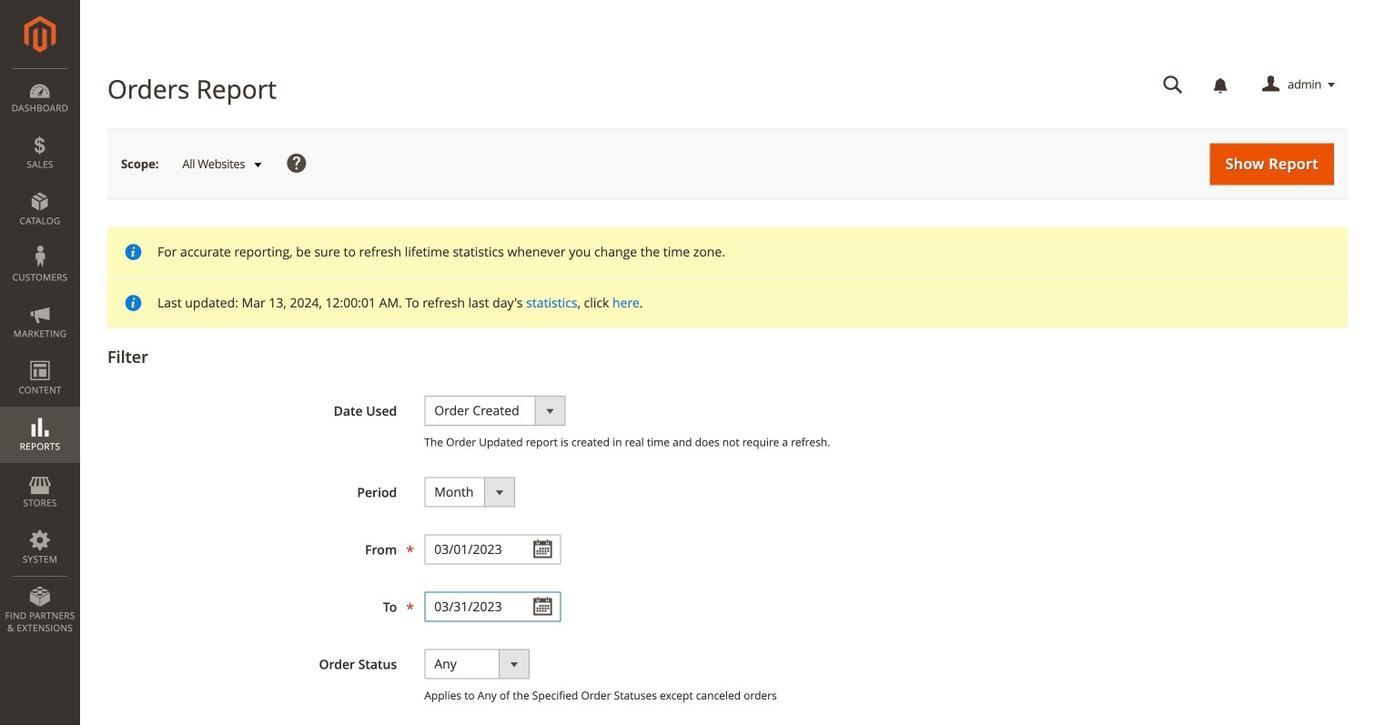 Task type: locate. For each thing, give the bounding box(es) containing it.
menu bar
[[0, 68, 80, 644]]

None text field
[[1150, 69, 1196, 101], [424, 535, 561, 565], [1150, 69, 1196, 101], [424, 535, 561, 565]]

None text field
[[424, 592, 561, 622]]



Task type: describe. For each thing, give the bounding box(es) containing it.
magento admin panel image
[[24, 15, 56, 53]]



